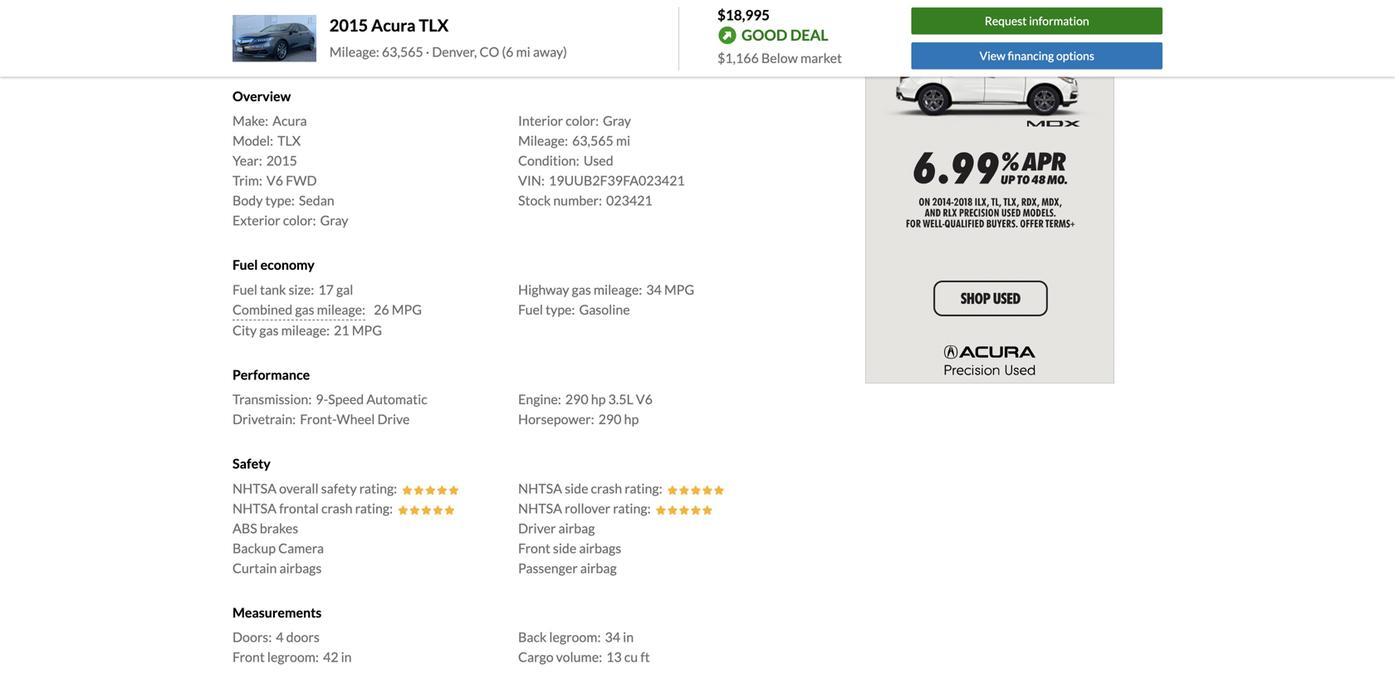 Task type: describe. For each thing, give the bounding box(es) containing it.
body
[[233, 192, 263, 209]]

1 vertical spatial 290
[[599, 411, 622, 427]]

performance
[[233, 367, 310, 383]]

fuel tank size: 17 gal combined gas mileage: 26 mpg city gas mileage: 21 mpg
[[233, 281, 422, 338]]

023421
[[606, 192, 653, 209]]

city
[[233, 322, 257, 338]]

automatic
[[367, 391, 428, 408]]

combined
[[233, 301, 293, 318]]

mpg inside 'highway gas mileage: 34 mpg fuel type: gasoline'
[[664, 281, 695, 298]]

nhtsa side crash rating:
[[518, 480, 663, 497]]

rating: right rollover
[[613, 500, 651, 516]]

nhtsa overall safety rating:
[[233, 480, 397, 497]]

back
[[518, 629, 547, 645]]

economy
[[260, 257, 315, 273]]

volume:
[[556, 649, 602, 665]]

rollover
[[565, 500, 611, 516]]

year:
[[233, 153, 262, 169]]

below
[[762, 50, 798, 66]]

doors: 4 doors front legroom: 42 in
[[233, 629, 352, 665]]

information
[[1029, 14, 1090, 28]]

1 vertical spatial hp
[[624, 411, 639, 427]]

doors
[[286, 629, 320, 645]]

vin:
[[518, 173, 545, 189]]

away)
[[533, 43, 567, 60]]

drive
[[377, 411, 410, 427]]

0 vertical spatial 290
[[565, 391, 589, 408]]

engine: 290 hp 3.5l v6 horsepower: 290 hp
[[518, 391, 653, 427]]

1 horizontal spatial view
[[980, 49, 1006, 63]]

mileage: inside 'highway gas mileage: 34 mpg fuel type: gasoline'
[[594, 281, 642, 298]]

stock
[[518, 192, 551, 209]]

advertisement region
[[866, 0, 1115, 384]]

denver,
[[432, 43, 477, 60]]

17
[[318, 281, 334, 298]]

rating: for nhtsa frontal crash rating:
[[355, 500, 393, 516]]

size:
[[289, 281, 314, 298]]

2 vertical spatial mileage:
[[281, 322, 330, 338]]

0 horizontal spatial view
[[446, 5, 476, 21]]

v6 inside make: acura model: tlx year: 2015 trim: v6 fwd body type: sedan exterior color: gray
[[267, 173, 283, 189]]

nhtsa for nhtsa rollover rating:
[[518, 500, 562, 516]]

brakes
[[260, 520, 298, 536]]

1 horizontal spatial view financing options button
[[912, 42, 1163, 69]]

mi inside 2015 acura tlx mileage: 63,565 · denver, co (6 mi away)
[[516, 43, 531, 60]]

1 vertical spatial view financing options
[[980, 49, 1095, 63]]

condition:
[[518, 153, 580, 169]]

fuel for fuel tank size: 17 gal combined gas mileage: 26 mpg city gas mileage: 21 mpg
[[233, 281, 257, 298]]

ft
[[641, 649, 650, 665]]

backup
[[233, 540, 276, 556]]

horsepower:
[[518, 411, 594, 427]]

9-
[[316, 391, 328, 408]]

request information
[[985, 14, 1090, 28]]

0 vertical spatial view financing options button
[[429, 0, 594, 28]]

0 vertical spatial view financing options
[[446, 5, 577, 21]]

$1,166 below market
[[718, 50, 842, 66]]

exterior
[[233, 212, 280, 229]]

legroom: inside doors: 4 doors front legroom: 42 in
[[267, 649, 319, 665]]

19uub2f39fa023421
[[549, 173, 685, 189]]

gal
[[336, 281, 353, 298]]

airbags inside the abs brakes backup camera curtain airbags
[[279, 560, 322, 576]]

abs
[[233, 520, 257, 536]]

used
[[584, 153, 614, 169]]

transmission: 9-speed automatic drivetrain: front-wheel drive
[[233, 391, 428, 427]]

back legroom: 34 in cargo volume: 13 cu ft
[[518, 629, 650, 665]]

tlx inside make: acura model: tlx year: 2015 trim: v6 fwd body type: sedan exterior color: gray
[[278, 133, 301, 149]]

front inside doors: 4 doors front legroom: 42 in
[[233, 649, 265, 665]]

frontal
[[279, 500, 319, 516]]

63,565 for color:
[[572, 133, 614, 149]]

34 inside 'highway gas mileage: 34 mpg fuel type: gasoline'
[[646, 281, 662, 298]]

mileage: for 2015
[[330, 43, 379, 60]]

overview
[[233, 88, 291, 104]]

tank
[[260, 281, 286, 298]]

interior color: gray mileage: 63,565 mi condition: used vin: 19uub2f39fa023421 stock number: 023421
[[518, 113, 685, 209]]

trim:
[[233, 173, 262, 189]]

legroom: inside back legroom: 34 in cargo volume: 13 cu ft
[[549, 629, 601, 645]]

acura for model:
[[273, 113, 307, 129]]

rating: for nhtsa side crash rating:
[[625, 480, 663, 497]]

0 vertical spatial side
[[565, 480, 588, 497]]

fuel economy
[[233, 257, 315, 273]]

fuel inside 'highway gas mileage: 34 mpg fuel type: gasoline'
[[518, 301, 543, 318]]

measurements
[[233, 605, 322, 621]]

speed
[[328, 391, 364, 408]]

v6 inside engine: 290 hp 3.5l v6 horsepower: 290 hp
[[636, 391, 653, 408]]

2015 acura tlx mileage: 63,565 · denver, co (6 mi away)
[[330, 15, 567, 60]]

airbags inside driver airbag front side airbags passenger airbag
[[579, 540, 621, 556]]

2015 acura tlx image
[[233, 15, 316, 62]]

1 vertical spatial mileage:
[[317, 301, 366, 318]]

gray inside "interior color: gray mileage: 63,565 mi condition: used vin: 19uub2f39fa023421 stock number: 023421"
[[603, 113, 631, 129]]

gasoline
[[579, 301, 630, 318]]

number:
[[553, 192, 602, 209]]

request information button
[[912, 8, 1163, 35]]

34 inside back legroom: 34 in cargo volume: 13 cu ft
[[605, 629, 621, 645]]

camera
[[278, 540, 324, 556]]

rating: for nhtsa overall safety rating:
[[359, 480, 397, 497]]



Task type: vqa. For each thing, say whether or not it's contained in the screenshot.


Task type: locate. For each thing, give the bounding box(es) containing it.
1 vertical spatial view
[[980, 49, 1006, 63]]

nhtsa for nhtsa overall safety rating:
[[233, 480, 277, 497]]

2 horizontal spatial gas
[[572, 281, 591, 298]]

0 vertical spatial airbag
[[559, 520, 595, 536]]

0 horizontal spatial mpg
[[352, 322, 382, 338]]

1 vertical spatial gray
[[320, 212, 348, 229]]

1 vertical spatial tlx
[[278, 133, 301, 149]]

1 vertical spatial view financing options button
[[912, 42, 1163, 69]]

sedan
[[299, 192, 335, 209]]

tlx
[[419, 15, 449, 35], [278, 133, 301, 149]]

1 horizontal spatial 290
[[599, 411, 622, 427]]

highway
[[518, 281, 569, 298]]

mileage: down interior
[[518, 133, 568, 149]]

safety
[[321, 480, 357, 497]]

1 horizontal spatial financing
[[1008, 49, 1054, 63]]

gas down size:
[[295, 301, 314, 318]]

0 horizontal spatial options
[[534, 5, 577, 21]]

doors:
[[233, 629, 272, 645]]

options down information
[[1057, 49, 1095, 63]]

fuel down highway at the left top of the page
[[518, 301, 543, 318]]

financing for the top 'view financing options' button
[[478, 5, 531, 21]]

0 horizontal spatial gas
[[259, 322, 279, 338]]

1 vertical spatial legroom:
[[267, 649, 319, 665]]

2 horizontal spatial mpg
[[664, 281, 695, 298]]

0 horizontal spatial view financing options
[[446, 5, 577, 21]]

gas down combined
[[259, 322, 279, 338]]

1 horizontal spatial mi
[[616, 133, 631, 149]]

0 horizontal spatial front
[[233, 649, 265, 665]]

financing up (6
[[478, 5, 531, 21]]

1 vertical spatial front
[[233, 649, 265, 665]]

crash up rollover
[[591, 480, 622, 497]]

1 horizontal spatial 34
[[646, 281, 662, 298]]

interior
[[518, 113, 563, 129]]

1 vertical spatial mi
[[616, 133, 631, 149]]

make: acura model: tlx year: 2015 trim: v6 fwd body type: sedan exterior color: gray
[[233, 113, 348, 229]]

0 vertical spatial in
[[623, 629, 634, 645]]

front-
[[300, 411, 337, 427]]

2015 inside 2015 acura tlx mileage: 63,565 · denver, co (6 mi away)
[[330, 15, 368, 35]]

mileage:
[[330, 43, 379, 60], [518, 133, 568, 149]]

request
[[985, 14, 1027, 28]]

0 vertical spatial type:
[[265, 192, 295, 209]]

42
[[323, 649, 338, 665]]

1 horizontal spatial crash
[[591, 480, 622, 497]]

0 vertical spatial mi
[[516, 43, 531, 60]]

mi up 19uub2f39fa023421
[[616, 133, 631, 149]]

1 horizontal spatial acura
[[371, 15, 416, 35]]

view financing options down request information button
[[980, 49, 1095, 63]]

fuel for fuel economy
[[233, 257, 258, 273]]

legroom:
[[549, 629, 601, 645], [267, 649, 319, 665]]

0 vertical spatial color:
[[566, 113, 599, 129]]

1 horizontal spatial legroom:
[[549, 629, 601, 645]]

0 horizontal spatial airbags
[[279, 560, 322, 576]]

color: inside make: acura model: tlx year: 2015 trim: v6 fwd body type: sedan exterior color: gray
[[283, 212, 316, 229]]

0 vertical spatial financing
[[478, 5, 531, 21]]

hp left 3.5l
[[591, 391, 606, 408]]

mileage:
[[594, 281, 642, 298], [317, 301, 366, 318], [281, 322, 330, 338]]

0 horizontal spatial hp
[[591, 391, 606, 408]]

0 horizontal spatial color:
[[283, 212, 316, 229]]

side up nhtsa rollover rating:
[[565, 480, 588, 497]]

0 vertical spatial gray
[[603, 113, 631, 129]]

$1,166
[[718, 50, 759, 66]]

view
[[446, 5, 476, 21], [980, 49, 1006, 63]]

financing for 'view financing options' button to the right
[[1008, 49, 1054, 63]]

color:
[[566, 113, 599, 129], [283, 212, 316, 229]]

1 horizontal spatial view financing options
[[980, 49, 1095, 63]]

·
[[426, 43, 430, 60]]

color: down sedan
[[283, 212, 316, 229]]

crash down safety at the left bottom of the page
[[321, 500, 353, 516]]

rating: down safety at the left bottom of the page
[[355, 500, 393, 516]]

view up the denver,
[[446, 5, 476, 21]]

1 horizontal spatial front
[[518, 540, 551, 556]]

0 horizontal spatial 34
[[605, 629, 621, 645]]

1 vertical spatial mpg
[[392, 301, 422, 318]]

acura
[[371, 15, 416, 35], [273, 113, 307, 129]]

0 horizontal spatial 290
[[565, 391, 589, 408]]

nhtsa rollover rating:
[[518, 500, 651, 516]]

good deal
[[742, 26, 829, 44]]

type: inside make: acura model: tlx year: 2015 trim: v6 fwd body type: sedan exterior color: gray
[[265, 192, 295, 209]]

overall
[[279, 480, 319, 497]]

options up the away) in the top left of the page
[[534, 5, 577, 21]]

v6 right 3.5l
[[636, 391, 653, 408]]

13
[[606, 649, 622, 665]]

fuel inside fuel tank size: 17 gal combined gas mileage: 26 mpg city gas mileage: 21 mpg
[[233, 281, 257, 298]]

nhtsa frontal crash rating:
[[233, 500, 393, 516]]

0 vertical spatial front
[[518, 540, 551, 556]]

mileage: down gal
[[317, 301, 366, 318]]

1 vertical spatial color:
[[283, 212, 316, 229]]

model:
[[233, 133, 273, 149]]

1 horizontal spatial hp
[[624, 411, 639, 427]]

type: inside 'highway gas mileage: 34 mpg fuel type: gasoline'
[[546, 301, 575, 318]]

cu
[[624, 649, 638, 665]]

engine:
[[518, 391, 561, 408]]

mi right (6
[[516, 43, 531, 60]]

co
[[480, 43, 499, 60]]

safety
[[233, 456, 271, 472]]

wheel
[[337, 411, 375, 427]]

drivetrain:
[[233, 411, 296, 427]]

options for the top 'view financing options' button
[[534, 5, 577, 21]]

acura inside make: acura model: tlx year: 2015 trim: v6 fwd body type: sedan exterior color: gray
[[273, 113, 307, 129]]

mileage: inside "interior color: gray mileage: 63,565 mi condition: used vin: 19uub2f39fa023421 stock number: 023421"
[[518, 133, 568, 149]]

crash for side
[[591, 480, 622, 497]]

$18,995
[[718, 6, 770, 23]]

mileage: inside 2015 acura tlx mileage: 63,565 · denver, co (6 mi away)
[[330, 43, 379, 60]]

mileage: for interior
[[518, 133, 568, 149]]

26
[[374, 301, 389, 318]]

airbags down rollover
[[579, 540, 621, 556]]

0 horizontal spatial acura
[[273, 113, 307, 129]]

1 horizontal spatial gas
[[295, 301, 314, 318]]

1 horizontal spatial color:
[[566, 113, 599, 129]]

mileage: up gasoline
[[594, 281, 642, 298]]

63,565 up used
[[572, 133, 614, 149]]

options for 'view financing options' button to the right
[[1057, 49, 1095, 63]]

airbags down camera
[[279, 560, 322, 576]]

21
[[334, 322, 349, 338]]

1 horizontal spatial tlx
[[419, 15, 449, 35]]

1 vertical spatial mileage:
[[518, 133, 568, 149]]

driver
[[518, 520, 556, 536]]

4
[[276, 629, 284, 645]]

1 vertical spatial fuel
[[233, 281, 257, 298]]

0 horizontal spatial mileage:
[[330, 43, 379, 60]]

mpg
[[664, 281, 695, 298], [392, 301, 422, 318], [352, 322, 382, 338]]

type: down highway at the left top of the page
[[546, 301, 575, 318]]

0 horizontal spatial financing
[[478, 5, 531, 21]]

hp down 3.5l
[[624, 411, 639, 427]]

airbag down nhtsa rollover rating:
[[559, 520, 595, 536]]

0 vertical spatial 2015
[[330, 15, 368, 35]]

crash
[[591, 480, 622, 497], [321, 500, 353, 516]]

mileage: left ·
[[330, 43, 379, 60]]

transmission:
[[233, 391, 312, 408]]

0 vertical spatial crash
[[591, 480, 622, 497]]

0 vertical spatial tlx
[[419, 15, 449, 35]]

type:
[[265, 192, 295, 209], [546, 301, 575, 318]]

0 vertical spatial gas
[[572, 281, 591, 298]]

view financing options button
[[429, 0, 594, 28], [912, 42, 1163, 69]]

2015 inside make: acura model: tlx year: 2015 trim: v6 fwd body type: sedan exterior color: gray
[[266, 153, 297, 169]]

color: inside "interior color: gray mileage: 63,565 mi condition: used vin: 19uub2f39fa023421 stock number: 023421"
[[566, 113, 599, 129]]

63,565 for acura
[[382, 43, 423, 60]]

rating: up nhtsa rollover rating:
[[625, 480, 663, 497]]

good
[[742, 26, 788, 44]]

1 vertical spatial airbag
[[580, 560, 617, 576]]

passenger
[[518, 560, 578, 576]]

front down driver
[[518, 540, 551, 556]]

rating: right safety at the left bottom of the page
[[359, 480, 397, 497]]

side up 'passenger'
[[553, 540, 577, 556]]

gray up used
[[603, 113, 631, 129]]

market
[[801, 50, 842, 66]]

side inside driver airbag front side airbags passenger airbag
[[553, 540, 577, 556]]

legroom: down doors on the bottom left of page
[[267, 649, 319, 665]]

3.5l
[[608, 391, 634, 408]]

0 vertical spatial hp
[[591, 391, 606, 408]]

nhtsa
[[233, 480, 277, 497], [518, 480, 562, 497], [233, 500, 277, 516], [518, 500, 562, 516]]

mi
[[516, 43, 531, 60], [616, 133, 631, 149]]

legroom: up 'volume:'
[[549, 629, 601, 645]]

gas up gasoline
[[572, 281, 591, 298]]

290
[[565, 391, 589, 408], [599, 411, 622, 427]]

0 horizontal spatial tlx
[[278, 133, 301, 149]]

view financing options button down request information button
[[912, 42, 1163, 69]]

2015 up fwd
[[266, 153, 297, 169]]

acura for tlx
[[371, 15, 416, 35]]

1 horizontal spatial mileage:
[[518, 133, 568, 149]]

1 vertical spatial in
[[341, 649, 352, 665]]

2015 right the 2015 acura tlx image
[[330, 15, 368, 35]]

1 horizontal spatial options
[[1057, 49, 1095, 63]]

1 vertical spatial acura
[[273, 113, 307, 129]]

fuel left economy
[[233, 257, 258, 273]]

0 horizontal spatial 63,565
[[382, 43, 423, 60]]

tlx right the model:
[[278, 133, 301, 149]]

290 up horsepower:
[[565, 391, 589, 408]]

1 horizontal spatial gray
[[603, 113, 631, 129]]

v6
[[267, 173, 283, 189], [636, 391, 653, 408]]

1 vertical spatial side
[[553, 540, 577, 556]]

tlx up ·
[[419, 15, 449, 35]]

2015
[[330, 15, 368, 35], [266, 153, 297, 169]]

1 vertical spatial type:
[[546, 301, 575, 318]]

63,565 left ·
[[382, 43, 423, 60]]

abs brakes backup camera curtain airbags
[[233, 520, 324, 576]]

airbag right 'passenger'
[[580, 560, 617, 576]]

0 vertical spatial mileage:
[[330, 43, 379, 60]]

crash for frontal
[[321, 500, 353, 516]]

0 horizontal spatial type:
[[265, 192, 295, 209]]

63,565 inside "interior color: gray mileage: 63,565 mi condition: used vin: 19uub2f39fa023421 stock number: 023421"
[[572, 133, 614, 149]]

mi inside "interior color: gray mileage: 63,565 mi condition: used vin: 19uub2f39fa023421 stock number: 023421"
[[616, 133, 631, 149]]

0 horizontal spatial in
[[341, 649, 352, 665]]

in
[[623, 629, 634, 645], [341, 649, 352, 665]]

cargo
[[518, 649, 554, 665]]

0 vertical spatial v6
[[267, 173, 283, 189]]

gas inside 'highway gas mileage: 34 mpg fuel type: gasoline'
[[572, 281, 591, 298]]

1 vertical spatial 63,565
[[572, 133, 614, 149]]

nhtsa for nhtsa frontal crash rating:
[[233, 500, 277, 516]]

view down request
[[980, 49, 1006, 63]]

gray down sedan
[[320, 212, 348, 229]]

v6 left fwd
[[267, 173, 283, 189]]

make:
[[233, 113, 268, 129]]

in inside doors: 4 doors front legroom: 42 in
[[341, 649, 352, 665]]

0 horizontal spatial view financing options button
[[429, 0, 594, 28]]

63,565 inside 2015 acura tlx mileage: 63,565 · denver, co (6 mi away)
[[382, 43, 423, 60]]

1 horizontal spatial type:
[[546, 301, 575, 318]]

in inside back legroom: 34 in cargo volume: 13 cu ft
[[623, 629, 634, 645]]

1 vertical spatial 2015
[[266, 153, 297, 169]]

curtain
[[233, 560, 277, 576]]

in right 42
[[341, 649, 352, 665]]

0 horizontal spatial gray
[[320, 212, 348, 229]]

rating:
[[359, 480, 397, 497], [625, 480, 663, 497], [355, 500, 393, 516], [613, 500, 651, 516]]

options
[[534, 5, 577, 21], [1057, 49, 1095, 63]]

0 horizontal spatial v6
[[267, 173, 283, 189]]

1 horizontal spatial 63,565
[[572, 133, 614, 149]]

type: down fwd
[[265, 192, 295, 209]]

financing down request information button
[[1008, 49, 1054, 63]]

view financing options
[[446, 5, 577, 21], [980, 49, 1095, 63]]

0 vertical spatial fuel
[[233, 257, 258, 273]]

airbags
[[579, 540, 621, 556], [279, 560, 322, 576]]

0 vertical spatial acura
[[371, 15, 416, 35]]

2 vertical spatial gas
[[259, 322, 279, 338]]

acura inside 2015 acura tlx mileage: 63,565 · denver, co (6 mi away)
[[371, 15, 416, 35]]

fwd
[[286, 173, 317, 189]]

1 vertical spatial options
[[1057, 49, 1095, 63]]

0 vertical spatial view
[[446, 5, 476, 21]]

in up cu
[[623, 629, 634, 645]]

mileage: left 21
[[281, 322, 330, 338]]

highway gas mileage: 34 mpg fuel type: gasoline
[[518, 281, 695, 318]]

front
[[518, 540, 551, 556], [233, 649, 265, 665]]

gray inside make: acura model: tlx year: 2015 trim: v6 fwd body type: sedan exterior color: gray
[[320, 212, 348, 229]]

front down doors:
[[233, 649, 265, 665]]

2 vertical spatial mpg
[[352, 322, 382, 338]]

0 vertical spatial mileage:
[[594, 281, 642, 298]]

290 down 3.5l
[[599, 411, 622, 427]]

1 vertical spatial 34
[[605, 629, 621, 645]]

0 vertical spatial 63,565
[[382, 43, 423, 60]]

0 horizontal spatial mi
[[516, 43, 531, 60]]

1 vertical spatial financing
[[1008, 49, 1054, 63]]

color: right interior
[[566, 113, 599, 129]]

fuel up combined
[[233, 281, 257, 298]]

0 vertical spatial options
[[534, 5, 577, 21]]

(6
[[502, 43, 514, 60]]

1 horizontal spatial in
[[623, 629, 634, 645]]

deal
[[791, 26, 829, 44]]

1 vertical spatial gas
[[295, 301, 314, 318]]

0 vertical spatial legroom:
[[549, 629, 601, 645]]

driver airbag front side airbags passenger airbag
[[518, 520, 621, 576]]

view financing options up (6
[[446, 5, 577, 21]]

front inside driver airbag front side airbags passenger airbag
[[518, 540, 551, 556]]

0 horizontal spatial 2015
[[266, 153, 297, 169]]

financing
[[478, 5, 531, 21], [1008, 49, 1054, 63]]

view financing options button up (6
[[429, 0, 594, 28]]

1 horizontal spatial mpg
[[392, 301, 422, 318]]

34
[[646, 281, 662, 298], [605, 629, 621, 645]]

1 horizontal spatial v6
[[636, 391, 653, 408]]

1 horizontal spatial airbags
[[579, 540, 621, 556]]

gray
[[603, 113, 631, 129], [320, 212, 348, 229]]

nhtsa for nhtsa side crash rating:
[[518, 480, 562, 497]]

tlx inside 2015 acura tlx mileage: 63,565 · denver, co (6 mi away)
[[419, 15, 449, 35]]



